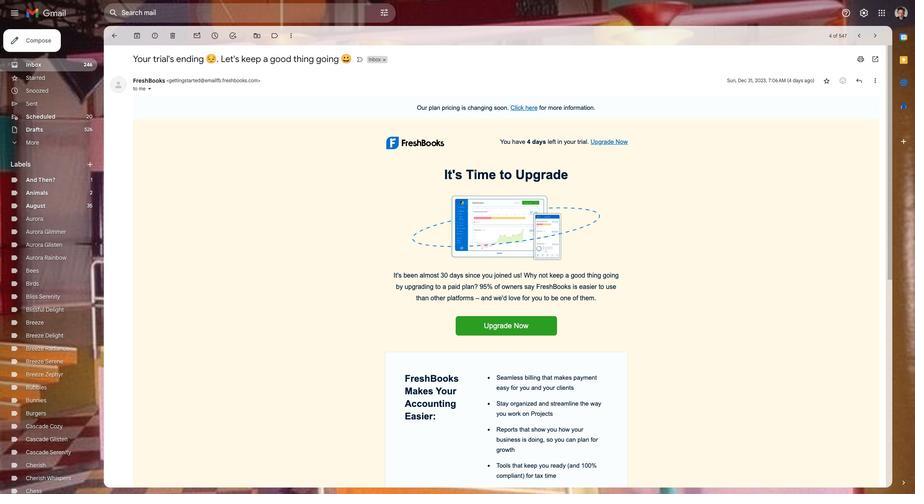 Task type: describe. For each thing, give the bounding box(es) containing it.
paid
[[448, 284, 461, 291]]

organized
[[511, 401, 537, 407]]

that inside seamless billing that makes payment easy for you and your clients
[[542, 375, 553, 381]]

cascade glisten link
[[26, 436, 68, 443]]

cozy
[[50, 423, 63, 430]]

to up "other"
[[436, 284, 441, 291]]

older image
[[872, 32, 880, 40]]

projects
[[531, 411, 553, 418]]

2 vertical spatial of
[[573, 295, 579, 302]]

trial's
[[153, 54, 174, 65]]

serenity for bliss serenity
[[39, 293, 60, 301]]

you inside seamless billing that makes payment easy for you and your clients
[[520, 385, 530, 392]]

way
[[591, 401, 602, 407]]

bliss serenity
[[26, 293, 60, 301]]

to left me
[[133, 85, 138, 92]]

breeze for breeze link
[[26, 319, 44, 327]]

breeze radiance link
[[26, 345, 69, 353]]

labels image
[[271, 32, 279, 40]]

freshbooks cell
[[133, 77, 261, 84]]

cascade for cascade glisten
[[26, 436, 49, 443]]

labels
[[11, 161, 31, 169]]

breeze for breeze zephyr
[[26, 371, 44, 379]]

breeze serene
[[26, 358, 63, 366]]

that for keep
[[513, 463, 523, 470]]

30
[[441, 272, 448, 279]]

your trial's ending
[[133, 54, 206, 65]]

–
[[476, 295, 480, 302]]

how
[[559, 427, 570, 433]]

more button
[[0, 136, 97, 149]]

you down say
[[532, 295, 543, 302]]

1 vertical spatial upgrade
[[516, 167, 569, 182]]

😔 image
[[206, 54, 217, 64]]

aurora for aurora glimmer
[[26, 228, 43, 236]]

days inside cell
[[793, 77, 804, 83]]

time
[[466, 167, 496, 182]]

for inside "reports that show you how your business is doing, so you can plan for growth"
[[591, 437, 598, 444]]

pricing
[[442, 104, 460, 111]]

2 horizontal spatial of
[[834, 33, 838, 39]]

have
[[513, 138, 526, 145]]

sun,
[[728, 77, 737, 83]]

than other platforms – and we'd love for you to be one of them.
[[416, 295, 597, 302]]

gettingstarted@emailfb.freshbooks.com
[[169, 77, 258, 83]]

not starred image
[[823, 77, 831, 85]]

cherish link
[[26, 462, 46, 469]]

your inside seamless billing that makes payment easy for you and your clients
[[544, 385, 555, 392]]

bubbles link
[[26, 384, 47, 392]]

upgrade now
[[484, 322, 529, 330]]

we'd
[[494, 295, 507, 302]]

35
[[87, 203, 93, 209]]

easy
[[497, 385, 510, 392]]

7:06 am
[[769, 77, 786, 83]]

1 vertical spatial good
[[571, 272, 586, 279]]

you up '95%'
[[482, 272, 493, 279]]

breeze radiance
[[26, 345, 69, 353]]

0 vertical spatial your
[[133, 54, 151, 65]]

cascade cozy
[[26, 423, 63, 430]]

for inside tools that keep you ready (and 100% compliant) for tax time
[[527, 473, 534, 480]]

Not starred checkbox
[[823, 77, 831, 85]]

birds link
[[26, 280, 39, 288]]

cascade for cascade cozy
[[26, 423, 49, 430]]

aurora link
[[26, 215, 43, 223]]

us!
[[514, 272, 523, 279]]

1 vertical spatial 4
[[527, 138, 531, 145]]

back to inbox image
[[110, 32, 118, 40]]

love
[[509, 295, 521, 302]]

here
[[526, 104, 538, 111]]

zephyr
[[45, 371, 63, 379]]

cherish whispers link
[[26, 475, 71, 482]]

our
[[417, 104, 427, 111]]

advanced search options image
[[377, 4, 393, 21]]

cherish for cherish whispers
[[26, 475, 46, 482]]

aurora rainbow link
[[26, 254, 67, 262]]

stay
[[497, 401, 509, 407]]

glimmer
[[45, 228, 66, 236]]

aurora glisten link
[[26, 241, 62, 249]]

whispers
[[47, 475, 71, 482]]

breeze delight link
[[26, 332, 64, 340]]

since
[[465, 272, 481, 279]]

2 horizontal spatial is
[[573, 284, 578, 291]]

labels navigation
[[0, 26, 104, 495]]

accounting
[[405, 399, 456, 409]]

is inside "reports that show you how your business is doing, so you can plan for growth"
[[523, 437, 527, 444]]

aurora glimmer link
[[26, 228, 66, 236]]

gmail image
[[26, 5, 70, 21]]

bees link
[[26, 267, 39, 275]]

scheduled link
[[26, 113, 55, 121]]

serenity for cascade serenity
[[50, 449, 71, 456]]

sent
[[26, 100, 38, 108]]

a for by upgrading to a paid plan? 95% of owners say freshbooks is easier to use
[[443, 284, 446, 291]]

now inside upgrade now link
[[514, 322, 529, 330]]

our plan pricing is changing soon. click here for more information.
[[417, 104, 596, 111]]

bliss
[[26, 293, 38, 301]]

for inside seamless billing that makes payment easy for you and your clients
[[511, 385, 518, 392]]

1 vertical spatial upgrade now link
[[456, 317, 557, 336]]

you inside tools that keep you ready (and 100% compliant) for tax time
[[539, 463, 549, 470]]

snoozed
[[26, 87, 49, 95]]

bliss serenity link
[[26, 293, 60, 301]]

stay organized and streamline the way you work on projects
[[497, 401, 602, 418]]

😀 image
[[341, 54, 352, 64]]

breeze for breeze delight
[[26, 332, 44, 340]]

newer image
[[856, 32, 864, 40]]

1
[[91, 177, 93, 183]]

31,
[[749, 77, 754, 83]]

1 horizontal spatial upgrade now link
[[591, 138, 628, 145]]

rainbow
[[45, 254, 67, 262]]

burgers link
[[26, 410, 46, 417]]

cascade for cascade serenity
[[26, 449, 49, 456]]

2 vertical spatial upgrade
[[484, 322, 512, 330]]

a for . let's keep a good thing going
[[263, 54, 268, 65]]

starred
[[26, 74, 45, 82]]

burgers
[[26, 410, 46, 417]]

plan inside "reports that show you how your business is doing, so you can plan for growth"
[[578, 437, 590, 444]]

breeze serene link
[[26, 358, 63, 366]]

your inside "reports that show you how your business is doing, so you can plan for growth"
[[572, 427, 584, 433]]

20
[[87, 114, 93, 120]]

joined
[[495, 272, 512, 279]]

settings image
[[860, 8, 869, 18]]

aurora glimmer
[[26, 228, 66, 236]]

and then?
[[26, 176, 55, 184]]

be
[[552, 295, 559, 302]]

0 horizontal spatial plan
[[429, 104, 441, 111]]

show details image
[[147, 86, 152, 91]]

more
[[548, 104, 562, 111]]

cascade cozy link
[[26, 423, 63, 430]]

95%
[[480, 284, 493, 291]]

why
[[524, 272, 537, 279]]

freshbooks for freshbooks makes your accounting easier:
[[405, 374, 459, 384]]

serene
[[45, 358, 63, 366]]

2 horizontal spatial upgrade
[[591, 138, 614, 145]]

delete image
[[169, 32, 177, 40]]

drafts
[[26, 126, 43, 133]]

tools
[[497, 463, 511, 470]]

payment
[[574, 375, 597, 381]]



Task type: vqa. For each thing, say whether or not it's contained in the screenshot.
Animals
yes



Task type: locate. For each thing, give the bounding box(es) containing it.
. let's keep a good thing going
[[217, 54, 341, 65]]

delight down bliss serenity
[[46, 306, 64, 314]]

tools that keep you ready (and 100% compliant) for tax time
[[497, 463, 597, 480]]

1 cherish from the top
[[26, 462, 46, 469]]

1 vertical spatial it's
[[394, 272, 402, 279]]

breeze zephyr
[[26, 371, 63, 379]]

changing
[[468, 104, 493, 111]]

for right here
[[540, 104, 547, 111]]

1 vertical spatial delight
[[45, 332, 64, 340]]

main menu image
[[10, 8, 19, 18]]

breeze delight
[[26, 332, 64, 340]]

keep up tax
[[525, 463, 538, 470]]

upgrade now link down "than other platforms – and we'd love for you to be one of them."
[[456, 317, 557, 336]]

1 aurora from the top
[[26, 215, 43, 223]]

0 vertical spatial thing
[[294, 54, 314, 65]]

glisten down glimmer
[[45, 241, 62, 249]]

serenity up 'blissful delight'
[[39, 293, 60, 301]]

4 right have
[[527, 138, 531, 145]]

1 horizontal spatial a
[[443, 284, 446, 291]]

0 vertical spatial 4
[[830, 33, 832, 39]]

0 vertical spatial days
[[793, 77, 804, 83]]

snooze image
[[211, 32, 219, 40]]

cherish whispers
[[26, 475, 71, 482]]

1 vertical spatial cherish
[[26, 475, 46, 482]]

aurora down aurora glimmer
[[26, 241, 43, 249]]

freshbooks up makes
[[405, 374, 459, 384]]

1 vertical spatial thing
[[587, 272, 602, 279]]

add to tasks image
[[229, 32, 237, 40]]

inbox right the 😀 icon
[[369, 56, 381, 62]]

0 vertical spatial upgrade
[[591, 138, 614, 145]]

1 horizontal spatial good
[[571, 272, 586, 279]]

you down stay
[[497, 411, 507, 418]]

you down billing
[[520, 385, 530, 392]]

inbox for inbox link
[[26, 61, 41, 69]]

going left the 😀 icon
[[316, 54, 339, 65]]

ago)
[[805, 77, 815, 83]]

1 vertical spatial serenity
[[50, 449, 71, 456]]

keep right not
[[550, 272, 564, 279]]

more email options image
[[287, 32, 295, 40]]

your left trial's at top left
[[133, 54, 151, 65]]

that inside tools that keep you ready (and 100% compliant) for tax time
[[513, 463, 523, 470]]

0 horizontal spatial 4
[[527, 138, 531, 145]]

your right "in"
[[564, 138, 576, 145]]

not
[[539, 272, 548, 279]]

1 horizontal spatial keep
[[525, 463, 538, 470]]

labels heading
[[11, 161, 86, 169]]

it's time to upgrade
[[445, 167, 569, 182]]

inbox
[[369, 56, 381, 62], [26, 61, 41, 69]]

sent link
[[26, 100, 38, 108]]

1 vertical spatial and
[[532, 385, 542, 392]]

sun, dec 31, 2023, 7:06 am (4 days ago) cell
[[728, 77, 815, 85]]

1 vertical spatial days
[[533, 138, 546, 145]]

you up the so
[[548, 427, 557, 433]]

breeze down breeze link
[[26, 332, 44, 340]]

2 vertical spatial is
[[523, 437, 527, 444]]

say
[[525, 284, 535, 291]]

Search mail text field
[[122, 9, 357, 17]]

breeze link
[[26, 319, 44, 327]]

0 vertical spatial glisten
[[45, 241, 62, 249]]

0 horizontal spatial days
[[450, 272, 464, 279]]

to left be
[[544, 295, 550, 302]]

2023,
[[755, 77, 768, 83]]

thing up easier
[[587, 272, 602, 279]]

that right billing
[[542, 375, 553, 381]]

blissful delight link
[[26, 306, 64, 314]]

2 horizontal spatial days
[[793, 77, 804, 83]]

radiance
[[45, 345, 69, 353]]

2 aurora from the top
[[26, 228, 43, 236]]

0 vertical spatial good
[[270, 54, 291, 65]]

good up easier
[[571, 272, 586, 279]]

for left tax
[[527, 473, 534, 480]]

inbox for inbox button
[[369, 56, 381, 62]]

cherish
[[26, 462, 46, 469], [26, 475, 46, 482]]

0 vertical spatial going
[[316, 54, 339, 65]]

inbox button
[[367, 56, 382, 63]]

keep for a
[[241, 54, 261, 65]]

plan right our
[[429, 104, 441, 111]]

support image
[[842, 8, 852, 18]]

breeze up breeze zephyr link
[[26, 358, 44, 366]]

1 cascade from the top
[[26, 423, 49, 430]]

seamless billing that makes payment easy for you and your clients
[[497, 375, 597, 392]]

1 horizontal spatial is
[[523, 437, 527, 444]]

1 vertical spatial plan
[[578, 437, 590, 444]]

1 vertical spatial that
[[520, 427, 530, 433]]

compliant)
[[497, 473, 525, 480]]

1 breeze from the top
[[26, 319, 44, 327]]

0 horizontal spatial of
[[495, 284, 500, 291]]

2 horizontal spatial freshbooks
[[537, 284, 571, 291]]

days right (4
[[793, 77, 804, 83]]

2 vertical spatial days
[[450, 272, 464, 279]]

glisten
[[45, 241, 62, 249], [50, 436, 68, 443]]

snoozed link
[[26, 87, 49, 95]]

4 breeze from the top
[[26, 358, 44, 366]]

that up 'compliant)' in the bottom right of the page
[[513, 463, 523, 470]]

platforms
[[447, 295, 474, 302]]

ready
[[551, 463, 566, 470]]

serenity down cascade glisten
[[50, 449, 71, 456]]

and down billing
[[532, 385, 542, 392]]

delight for blissful delight
[[46, 306, 64, 314]]

serenity
[[39, 293, 60, 301], [50, 449, 71, 456]]

to right time
[[500, 167, 512, 182]]

2 vertical spatial keep
[[525, 463, 538, 470]]

2 horizontal spatial a
[[566, 272, 569, 279]]

days up paid
[[450, 272, 464, 279]]

1 horizontal spatial inbox
[[369, 56, 381, 62]]

4 aurora from the top
[[26, 254, 43, 262]]

0 vertical spatial cascade
[[26, 423, 49, 430]]

and right –
[[481, 295, 492, 302]]

1 horizontal spatial days
[[533, 138, 546, 145]]

thing down more email options icon
[[294, 54, 314, 65]]

0 vertical spatial upgrade now link
[[591, 138, 628, 145]]

keep
[[241, 54, 261, 65], [550, 272, 564, 279], [525, 463, 538, 470]]

1 vertical spatial is
[[573, 284, 578, 291]]

reports that show you how your business is doing, so you can plan for growth
[[497, 427, 598, 454]]

and inside stay organized and streamline the way you work on projects
[[539, 401, 549, 407]]

aurora for aurora glisten
[[26, 241, 43, 249]]

to left use
[[599, 284, 605, 291]]

tab list
[[893, 26, 916, 465]]

upgrading
[[405, 284, 434, 291]]

move to image
[[253, 32, 261, 40]]

0 vertical spatial plan
[[429, 104, 441, 111]]

1 horizontal spatial going
[[603, 272, 619, 279]]

2 cherish from the top
[[26, 475, 46, 482]]

compose
[[26, 37, 51, 44]]

0 horizontal spatial a
[[263, 54, 268, 65]]

delight for breeze delight
[[45, 332, 64, 340]]

and inside seamless billing that makes payment easy for you and your clients
[[532, 385, 542, 392]]

you
[[501, 138, 511, 145]]

1 horizontal spatial freshbooks
[[405, 374, 459, 384]]

days left left
[[533, 138, 546, 145]]

3 cascade from the top
[[26, 449, 49, 456]]

it's up by
[[394, 272, 402, 279]]

inbox inside button
[[369, 56, 381, 62]]

0 horizontal spatial upgrade
[[484, 322, 512, 330]]

one
[[561, 295, 571, 302]]

0 vertical spatial your
[[564, 138, 576, 145]]

3 breeze from the top
[[26, 345, 44, 353]]

the
[[581, 401, 589, 407]]

breeze for breeze radiance
[[26, 345, 44, 353]]

freshbooks up show details icon
[[133, 77, 165, 84]]

2 vertical spatial freshbooks
[[405, 374, 459, 384]]

1 horizontal spatial now
[[616, 138, 628, 145]]

1 horizontal spatial thing
[[587, 272, 602, 279]]

0 horizontal spatial keep
[[241, 54, 261, 65]]

click
[[511, 104, 524, 111]]

now right trial.
[[616, 138, 628, 145]]

business
[[497, 437, 521, 444]]

soon.
[[494, 104, 509, 111]]

left
[[548, 138, 556, 145]]

it's for it's time to upgrade
[[445, 167, 463, 182]]

aurora for aurora rainbow
[[26, 254, 43, 262]]

4 of 547
[[830, 33, 848, 39]]

of left 547
[[834, 33, 838, 39]]

1 vertical spatial going
[[603, 272, 619, 279]]

cherish for cherish link
[[26, 462, 46, 469]]

1 vertical spatial your
[[436, 386, 457, 397]]

(and
[[568, 463, 580, 470]]

archive image
[[133, 32, 141, 40]]

good
[[270, 54, 291, 65], [571, 272, 586, 279]]

bees
[[26, 267, 39, 275]]

0 vertical spatial cherish
[[26, 462, 46, 469]]

for
[[540, 104, 547, 111], [523, 295, 530, 302], [511, 385, 518, 392], [591, 437, 598, 444], [527, 473, 534, 480]]

keep right let's on the left top of the page
[[241, 54, 261, 65]]

2 horizontal spatial keep
[[550, 272, 564, 279]]

aurora up bees
[[26, 254, 43, 262]]

for right love
[[523, 295, 530, 302]]

plan
[[429, 104, 441, 111], [578, 437, 590, 444]]

0 vertical spatial that
[[542, 375, 553, 381]]

0 horizontal spatial it's
[[394, 272, 402, 279]]

2 vertical spatial cascade
[[26, 449, 49, 456]]

0 vertical spatial freshbooks
[[133, 77, 165, 84]]

freshbooks up be
[[537, 284, 571, 291]]

information.
[[564, 104, 596, 111]]

1 horizontal spatial plan
[[578, 437, 590, 444]]

0 vertical spatial keep
[[241, 54, 261, 65]]

that inside "reports that show you how your business is doing, so you can plan for growth"
[[520, 427, 530, 433]]

you right the so
[[555, 437, 565, 444]]

you inside stay organized and streamline the way you work on projects
[[497, 411, 507, 418]]

0 vertical spatial it's
[[445, 167, 463, 182]]

your up accounting
[[436, 386, 457, 397]]

upgrade down we'd
[[484, 322, 512, 330]]

upgrade right trial.
[[591, 138, 614, 145]]

inbox up starred link
[[26, 61, 41, 69]]

sun, dec 31, 2023, 7:06 am (4 days ago)
[[728, 77, 815, 83]]

animals
[[26, 189, 48, 197]]

1 vertical spatial glisten
[[50, 436, 68, 443]]

by
[[396, 284, 403, 291]]

0 horizontal spatial your
[[133, 54, 151, 65]]

cherish down cherish link
[[26, 475, 46, 482]]

0 vertical spatial of
[[834, 33, 838, 39]]

aurora down aurora link
[[26, 228, 43, 236]]

is left doing, at the bottom right
[[523, 437, 527, 444]]

0 horizontal spatial going
[[316, 54, 339, 65]]

scheduled
[[26, 113, 55, 121]]

good down labels image
[[270, 54, 291, 65]]

delight up radiance
[[45, 332, 64, 340]]

0 horizontal spatial upgrade now link
[[456, 317, 557, 336]]

0 vertical spatial serenity
[[39, 293, 60, 301]]

almost
[[420, 272, 439, 279]]

delight
[[46, 306, 64, 314], [45, 332, 64, 340]]

0 horizontal spatial is
[[462, 104, 466, 111]]

for down seamless
[[511, 385, 518, 392]]

keep for you
[[525, 463, 538, 470]]

your left clients
[[544, 385, 555, 392]]

glisten down cozy
[[50, 436, 68, 443]]

2 cascade from the top
[[26, 436, 49, 443]]

keep inside tools that keep you ready (and 100% compliant) for tax time
[[525, 463, 538, 470]]

your inside freshbooks makes your accounting easier:
[[436, 386, 457, 397]]

inbox inside "labels" navigation
[[26, 61, 41, 69]]

526
[[84, 127, 93, 133]]

aurora for aurora link
[[26, 215, 43, 223]]

1 vertical spatial keep
[[550, 272, 564, 279]]

it's left time
[[445, 167, 463, 182]]

upgrade down left
[[516, 167, 569, 182]]

freshbooks makes your accounting easier:
[[405, 374, 459, 422]]

1 vertical spatial now
[[514, 322, 529, 330]]

0 vertical spatial delight
[[46, 306, 64, 314]]

0 horizontal spatial thing
[[294, 54, 314, 65]]

0 vertical spatial is
[[462, 104, 466, 111]]

bunnies
[[26, 397, 46, 405]]

billing
[[525, 375, 541, 381]]

it's for it's been almost 30 days since you joined us! why not keep a good thing going
[[394, 272, 402, 279]]

for right can
[[591, 437, 598, 444]]

your up can
[[572, 427, 584, 433]]

of right the one
[[573, 295, 579, 302]]

breeze down blissful
[[26, 319, 44, 327]]

freshbooks image
[[385, 135, 446, 150]]

cascade up cherish link
[[26, 449, 49, 456]]

glisten for aurora glisten
[[45, 241, 62, 249]]

birds
[[26, 280, 39, 288]]

august link
[[26, 202, 45, 210]]

work
[[508, 411, 521, 418]]

aurora down august link
[[26, 215, 43, 223]]

0 horizontal spatial good
[[270, 54, 291, 65]]

breeze zephyr link
[[26, 371, 63, 379]]

cascade down burgers link
[[26, 423, 49, 430]]

that for show
[[520, 427, 530, 433]]

cascade glisten
[[26, 436, 68, 443]]

None search field
[[104, 3, 396, 23]]

2 vertical spatial your
[[572, 427, 584, 433]]

1 horizontal spatial your
[[436, 386, 457, 397]]

of
[[834, 33, 838, 39], [495, 284, 500, 291], [573, 295, 579, 302]]

2 vertical spatial and
[[539, 401, 549, 407]]

and up projects at the right of the page
[[539, 401, 549, 407]]

thing
[[294, 54, 314, 65], [587, 272, 602, 279]]

cherish up cherish whispers
[[26, 462, 46, 469]]

to me
[[133, 85, 146, 92]]

1 vertical spatial your
[[544, 385, 555, 392]]

breeze up breeze serene
[[26, 345, 44, 353]]

1 vertical spatial freshbooks
[[537, 284, 571, 291]]

glisten for cascade glisten
[[50, 436, 68, 443]]

dec
[[739, 77, 747, 83]]

0 vertical spatial a
[[263, 54, 268, 65]]

plan right can
[[578, 437, 590, 444]]

now down love
[[514, 322, 529, 330]]

now
[[616, 138, 628, 145], [514, 322, 529, 330]]

1 horizontal spatial upgrade
[[516, 167, 569, 182]]

1 vertical spatial of
[[495, 284, 500, 291]]

search mail image
[[106, 6, 121, 20]]

1 horizontal spatial it's
[[445, 167, 463, 182]]

2 breeze from the top
[[26, 332, 44, 340]]

upgrade now link right trial.
[[591, 138, 628, 145]]

0 horizontal spatial freshbooks
[[133, 77, 165, 84]]

100%
[[582, 463, 597, 470]]

bunnies link
[[26, 397, 46, 405]]

is
[[462, 104, 466, 111], [573, 284, 578, 291], [523, 437, 527, 444]]

0 vertical spatial now
[[616, 138, 628, 145]]

2 vertical spatial that
[[513, 463, 523, 470]]

report spam image
[[151, 32, 159, 40]]

1 vertical spatial cascade
[[26, 436, 49, 443]]

0 horizontal spatial inbox
[[26, 61, 41, 69]]

breeze up bubbles on the bottom left of page
[[26, 371, 44, 379]]

4 left 547
[[830, 33, 832, 39]]

then?
[[38, 176, 55, 184]]

me
[[139, 85, 146, 92]]

freshbooks for freshbooks < gettingstarted@emailfb.freshbooks.com >
[[133, 77, 165, 84]]

1 horizontal spatial of
[[573, 295, 579, 302]]

2
[[90, 190, 93, 196]]

that left show
[[520, 427, 530, 433]]

1 vertical spatial a
[[566, 272, 569, 279]]

of right '95%'
[[495, 284, 500, 291]]

0 horizontal spatial now
[[514, 322, 529, 330]]

to
[[133, 85, 138, 92], [500, 167, 512, 182], [436, 284, 441, 291], [599, 284, 605, 291], [544, 295, 550, 302]]

you up tax
[[539, 463, 549, 470]]

0 vertical spatial and
[[481, 295, 492, 302]]

3 aurora from the top
[[26, 241, 43, 249]]

2 vertical spatial a
[[443, 284, 446, 291]]

1 horizontal spatial 4
[[830, 33, 832, 39]]

in
[[558, 138, 563, 145]]

(4
[[788, 77, 792, 83]]

5 breeze from the top
[[26, 371, 44, 379]]

you have 4 days left in your trial. upgrade now
[[501, 138, 628, 145]]

going up use
[[603, 272, 619, 279]]

breeze for breeze serene
[[26, 358, 44, 366]]

cascade down cascade cozy link
[[26, 436, 49, 443]]

cascade serenity
[[26, 449, 71, 456]]

is right pricing
[[462, 104, 466, 111]]

is left easier
[[573, 284, 578, 291]]

547
[[840, 33, 848, 39]]



